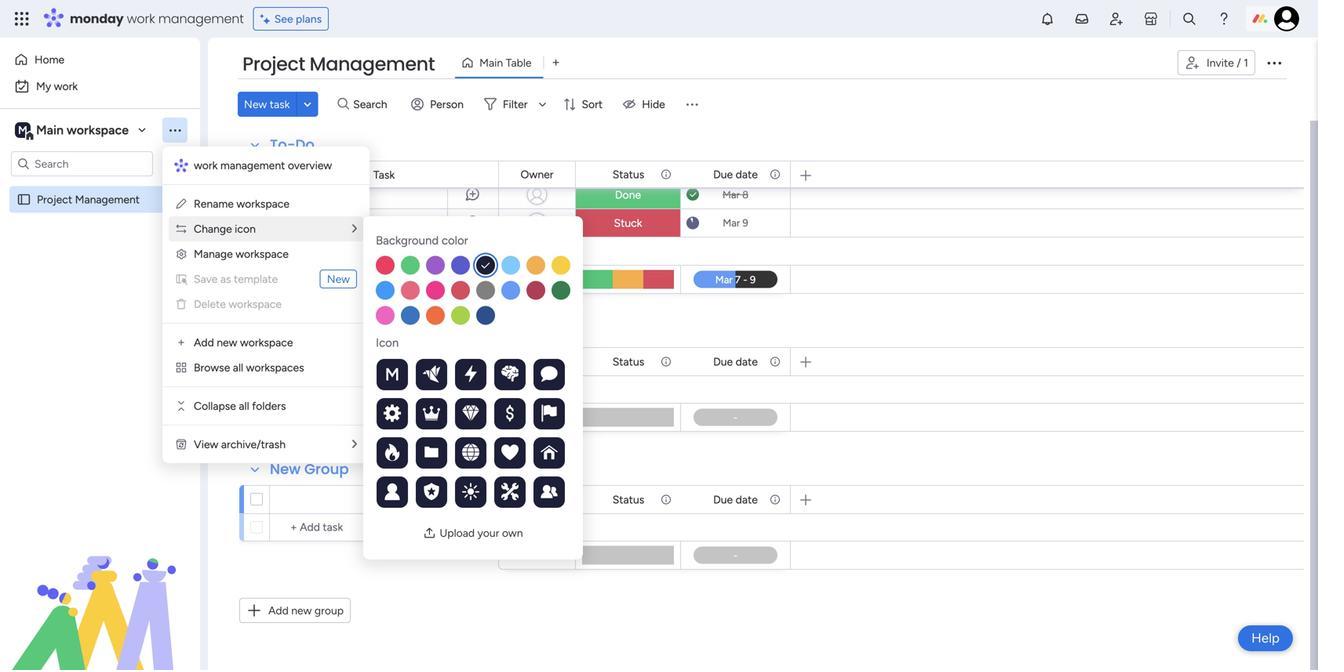 Task type: describe. For each thing, give the bounding box(es) containing it.
collapse all folders
[[194, 400, 286, 413]]

/
[[1237, 56, 1241, 69]]

Project Management field
[[239, 51, 439, 78]]

arrow down image
[[533, 95, 552, 114]]

work management overview
[[194, 159, 332, 172]]

plans
[[296, 12, 322, 25]]

change icon image
[[175, 223, 188, 235]]

list arrow image
[[352, 223, 357, 235]]

upload
[[440, 527, 475, 540]]

v2 search image
[[338, 96, 349, 113]]

invite
[[1207, 56, 1234, 69]]

rename workspace image
[[175, 198, 188, 210]]

work for my
[[54, 80, 78, 93]]

upload your own
[[440, 527, 523, 540]]

0 vertical spatial management
[[158, 10, 244, 27]]

save as template
[[194, 273, 278, 286]]

workspace image
[[15, 122, 31, 139]]

workspace up the workspaces
[[240, 336, 293, 350]]

task for new group
[[373, 493, 395, 506]]

project inside list box
[[37, 193, 72, 206]]

mar 9
[[723, 217, 748, 229]]

table
[[506, 56, 532, 69]]

2 owner field from the top
[[517, 353, 557, 371]]

browse all workspaces image
[[175, 362, 188, 374]]

gary orlando image
[[1274, 6, 1299, 31]]

invite / 1 button
[[1178, 50, 1255, 75]]

add new group button
[[239, 599, 351, 624]]

completed
[[270, 322, 351, 342]]

folders
[[252, 400, 286, 413]]

Completed field
[[266, 322, 355, 342]]

workspace selection element
[[15, 121, 131, 141]]

browse
[[194, 361, 230, 375]]

due date field for do
[[709, 166, 762, 183]]

due date for new group
[[713, 493, 758, 507]]

template
[[234, 273, 278, 286]]

home link
[[9, 47, 191, 72]]

1 horizontal spatial m
[[385, 364, 400, 385]]

filter
[[503, 98, 528, 111]]

owner for do
[[521, 168, 554, 181]]

search everything image
[[1182, 11, 1197, 27]]

due date for to-do
[[713, 168, 758, 181]]

task for to-do
[[373, 168, 395, 182]]

status for group
[[612, 493, 644, 507]]

add new group
[[268, 604, 344, 618]]

task
[[270, 98, 290, 111]]

view archive/trash image
[[175, 439, 188, 451]]

work for monday
[[127, 10, 155, 27]]

see
[[274, 12, 293, 25]]

owner field for to-do
[[517, 166, 557, 183]]

invite / 1
[[1207, 56, 1248, 69]]

do
[[295, 135, 315, 155]]

view
[[194, 438, 218, 452]]

workspace for manage workspace
[[236, 248, 289, 261]]

collapse
[[194, 400, 236, 413]]

mar 8
[[722, 189, 749, 201]]

filter button
[[478, 92, 552, 117]]

1
[[1244, 56, 1248, 69]]

column information image for status
[[660, 356, 672, 368]]

see plans button
[[253, 7, 329, 31]]

workspace for main workspace
[[67, 123, 129, 138]]

menu image
[[684, 96, 700, 112]]

color
[[442, 234, 468, 248]]

manage workspace
[[194, 248, 289, 261]]

add new workspace image
[[175, 337, 188, 349]]

main for main workspace
[[36, 123, 64, 138]]

2 date from the top
[[736, 355, 758, 369]]

add for add new group
[[268, 604, 289, 618]]

upload your own button
[[417, 521, 529, 546]]

stuck
[[614, 217, 642, 230]]

2 status from the top
[[612, 355, 644, 369]]

my
[[36, 80, 51, 93]]

Search in workspace field
[[33, 155, 131, 173]]

see plans
[[274, 12, 322, 25]]

monday marketplace image
[[1143, 11, 1159, 27]]

select product image
[[14, 11, 30, 27]]

person button
[[405, 92, 473, 117]]

photo icon image
[[423, 527, 436, 540]]



Task type: vqa. For each thing, say whether or not it's contained in the screenshot.
Upload
yes



Task type: locate. For each thing, give the bounding box(es) containing it.
1 owner from the top
[[521, 168, 554, 181]]

lottie animation element
[[0, 512, 200, 671]]

owner for group
[[521, 493, 554, 507]]

1 vertical spatial task
[[373, 355, 395, 368]]

group
[[315, 604, 344, 618]]

workspaces
[[246, 361, 304, 375]]

save
[[194, 273, 218, 286]]

rename workspace
[[194, 197, 289, 211]]

v2 done deadline image
[[686, 188, 699, 202]]

due date field for group
[[709, 492, 762, 509]]

project up task
[[242, 51, 305, 77]]

sort button
[[557, 92, 612, 117]]

new task
[[244, 98, 290, 111]]

0 vertical spatial mar
[[722, 189, 740, 201]]

m
[[18, 124, 27, 137], [385, 364, 400, 385]]

0 horizontal spatial add
[[194, 336, 214, 350]]

change icon
[[194, 222, 256, 236]]

1 vertical spatial mar
[[723, 217, 740, 229]]

new
[[217, 336, 237, 350], [291, 604, 312, 618]]

project
[[242, 51, 305, 77], [37, 193, 72, 206]]

workspace inside menu item
[[229, 298, 282, 311]]

status field for do
[[609, 166, 648, 183]]

1 vertical spatial add
[[268, 604, 289, 618]]

2 due date field from the top
[[709, 353, 762, 371]]

1 horizontal spatial new
[[270, 460, 301, 480]]

1 vertical spatial owner
[[521, 355, 554, 369]]

2 vertical spatial date
[[736, 493, 758, 507]]

new for group
[[291, 604, 312, 618]]

task for completed
[[373, 355, 395, 368]]

manage workspace image
[[175, 248, 188, 260]]

2 vertical spatial due
[[713, 493, 733, 507]]

2 vertical spatial new
[[270, 460, 301, 480]]

1 due date field from the top
[[709, 166, 762, 183]]

project inside field
[[242, 51, 305, 77]]

work inside my work option
[[54, 80, 78, 93]]

1 status from the top
[[612, 168, 644, 181]]

3 due from the top
[[713, 493, 733, 507]]

0 vertical spatial main
[[479, 56, 503, 69]]

Owner field
[[517, 166, 557, 183], [517, 353, 557, 371], [517, 492, 557, 509]]

0 vertical spatial new
[[217, 336, 237, 350]]

1 vertical spatial date
[[736, 355, 758, 369]]

0 vertical spatial date
[[736, 168, 758, 181]]

new for workspace
[[217, 336, 237, 350]]

main
[[479, 56, 503, 69], [36, 123, 64, 138]]

menu containing work management overview
[[162, 147, 370, 464]]

work
[[127, 10, 155, 27], [54, 80, 78, 93], [194, 159, 218, 172]]

due
[[713, 168, 733, 181], [713, 355, 733, 369], [713, 493, 733, 507]]

3 status from the top
[[612, 493, 644, 507]]

menu item containing save as template
[[175, 270, 357, 289]]

date for to-do
[[736, 168, 758, 181]]

main table
[[479, 56, 532, 69]]

new inside 'button'
[[244, 98, 267, 111]]

help button
[[1238, 626, 1293, 652]]

1 vertical spatial due
[[713, 355, 733, 369]]

0 horizontal spatial main
[[36, 123, 64, 138]]

project management
[[242, 51, 435, 77], [37, 193, 140, 206]]

all down add new workspace
[[233, 361, 243, 375]]

new up completed
[[327, 273, 350, 286]]

3 owner field from the top
[[517, 492, 557, 509]]

project management list box
[[0, 183, 200, 425]]

main for main table
[[479, 56, 503, 69]]

work up rename
[[194, 159, 218, 172]]

0 vertical spatial owner
[[521, 168, 554, 181]]

workspace up the template
[[236, 248, 289, 261]]

invite members image
[[1109, 11, 1124, 27]]

3 due date from the top
[[713, 493, 758, 507]]

mar for mar 9
[[723, 217, 740, 229]]

new for new group
[[270, 460, 301, 480]]

all
[[233, 361, 243, 375], [239, 400, 249, 413]]

project management down search in workspace 'field'
[[37, 193, 140, 206]]

new up "browse"
[[217, 336, 237, 350]]

home
[[35, 53, 64, 66]]

public board image
[[16, 192, 31, 207]]

1 date from the top
[[736, 168, 758, 181]]

status
[[612, 168, 644, 181], [612, 355, 644, 369], [612, 493, 644, 507]]

help
[[1251, 631, 1280, 647]]

0 vertical spatial project management
[[242, 51, 435, 77]]

add new workspace
[[194, 336, 293, 350]]

new inside field
[[270, 460, 301, 480]]

add view image
[[553, 57, 559, 68]]

delete workspace menu item
[[175, 295, 357, 314]]

1 vertical spatial column information image
[[660, 356, 672, 368]]

m down icon
[[385, 364, 400, 385]]

0 vertical spatial due date field
[[709, 166, 762, 183]]

2 task from the top
[[373, 355, 395, 368]]

1 vertical spatial project
[[37, 193, 72, 206]]

done
[[615, 188, 641, 202]]

my work option
[[9, 74, 191, 99]]

all for collapse
[[239, 400, 249, 413]]

m left main workspace
[[18, 124, 27, 137]]

project management inside list box
[[37, 193, 140, 206]]

1 vertical spatial project management
[[37, 193, 140, 206]]

home option
[[9, 47, 191, 72]]

3 date from the top
[[736, 493, 758, 507]]

0 vertical spatial project
[[242, 51, 305, 77]]

workspace options image
[[167, 122, 183, 138]]

workspace for rename workspace
[[236, 197, 289, 211]]

new group
[[270, 460, 349, 480]]

status for do
[[612, 168, 644, 181]]

2 vertical spatial status
[[612, 493, 644, 507]]

due for do
[[713, 168, 733, 181]]

view archive/trash
[[194, 438, 286, 452]]

0 horizontal spatial management
[[75, 193, 140, 206]]

collapse all folders image
[[175, 400, 188, 413]]

menu
[[162, 147, 370, 464]]

1 vertical spatial management
[[220, 159, 285, 172]]

add for add new workspace
[[194, 336, 214, 350]]

0 vertical spatial new
[[244, 98, 267, 111]]

new inside menu
[[217, 336, 237, 350]]

delete workspace image
[[175, 298, 188, 311]]

1 horizontal spatial management
[[310, 51, 435, 77]]

date for new group
[[736, 493, 758, 507]]

menu item
[[175, 270, 357, 289]]

project management up v2 search image
[[242, 51, 435, 77]]

0 horizontal spatial new
[[217, 336, 237, 350]]

update feed image
[[1074, 11, 1090, 27]]

0 vertical spatial all
[[233, 361, 243, 375]]

3 status field from the top
[[609, 492, 648, 509]]

1 horizontal spatial add
[[268, 604, 289, 618]]

8
[[742, 189, 749, 201]]

0 vertical spatial status field
[[609, 166, 648, 183]]

new down "archive/trash"
[[270, 460, 301, 480]]

lottie animation image
[[0, 512, 200, 671]]

2 vertical spatial owner field
[[517, 492, 557, 509]]

management
[[310, 51, 435, 77], [75, 193, 140, 206]]

date
[[736, 168, 758, 181], [736, 355, 758, 369], [736, 493, 758, 507]]

archive/trash
[[221, 438, 286, 452]]

0 horizontal spatial column information image
[[660, 356, 672, 368]]

own
[[502, 527, 523, 540]]

0 vertical spatial task
[[373, 168, 395, 182]]

1 vertical spatial new
[[291, 604, 312, 618]]

add inside menu
[[194, 336, 214, 350]]

2 status field from the top
[[609, 353, 648, 371]]

monday work management
[[70, 10, 244, 27]]

change
[[194, 222, 232, 236]]

hide
[[642, 98, 665, 111]]

2 vertical spatial owner
[[521, 493, 554, 507]]

hide button
[[617, 92, 675, 117]]

1 due date from the top
[[713, 168, 758, 181]]

3 owner from the top
[[521, 493, 554, 507]]

0 vertical spatial management
[[310, 51, 435, 77]]

new left task
[[244, 98, 267, 111]]

2 due date from the top
[[713, 355, 758, 369]]

group
[[304, 460, 349, 480]]

options image
[[1265, 53, 1284, 72]]

3 task from the top
[[373, 493, 395, 506]]

1 vertical spatial main
[[36, 123, 64, 138]]

workspace up icon
[[236, 197, 289, 211]]

0 vertical spatial column information image
[[769, 168, 781, 181]]

column information image
[[769, 168, 781, 181], [660, 356, 672, 368]]

main inside workspace selection element
[[36, 123, 64, 138]]

owner
[[521, 168, 554, 181], [521, 355, 554, 369], [521, 493, 554, 507]]

management inside list box
[[75, 193, 140, 206]]

0 vertical spatial work
[[127, 10, 155, 27]]

to-
[[270, 135, 295, 155]]

2 vertical spatial task
[[373, 493, 395, 506]]

1 owner field from the top
[[517, 166, 557, 183]]

0 vertical spatial due
[[713, 168, 733, 181]]

2 horizontal spatial work
[[194, 159, 218, 172]]

workspace for delete workspace
[[229, 298, 282, 311]]

0 horizontal spatial m
[[18, 124, 27, 137]]

to-do
[[270, 135, 315, 155]]

background
[[376, 234, 439, 248]]

2 vertical spatial work
[[194, 159, 218, 172]]

column information image for due date
[[769, 168, 781, 181]]

delete workspace
[[194, 298, 282, 311]]

add left group
[[268, 604, 289, 618]]

your
[[477, 527, 499, 540]]

1 vertical spatial owner field
[[517, 353, 557, 371]]

0 vertical spatial owner field
[[517, 166, 557, 183]]

1 horizontal spatial main
[[479, 56, 503, 69]]

mar
[[722, 189, 740, 201], [723, 217, 740, 229]]

owner field for new group
[[517, 492, 557, 509]]

1 status field from the top
[[609, 166, 648, 183]]

2 due from the top
[[713, 355, 733, 369]]

workspace
[[67, 123, 129, 138], [236, 197, 289, 211], [236, 248, 289, 261], [229, 298, 282, 311], [240, 336, 293, 350]]

2 vertical spatial status field
[[609, 492, 648, 509]]

1 horizontal spatial new
[[291, 604, 312, 618]]

1 vertical spatial due date field
[[709, 353, 762, 371]]

mar for mar 8
[[722, 189, 740, 201]]

my work
[[36, 80, 78, 93]]

rename
[[194, 197, 234, 211]]

2 horizontal spatial new
[[327, 273, 350, 286]]

overview
[[288, 159, 332, 172]]

status field for group
[[609, 492, 648, 509]]

monday
[[70, 10, 124, 27]]

1 vertical spatial status
[[612, 355, 644, 369]]

0 vertical spatial status
[[612, 168, 644, 181]]

workspace down the template
[[229, 298, 282, 311]]

1 vertical spatial all
[[239, 400, 249, 413]]

management inside field
[[310, 51, 435, 77]]

Status field
[[609, 166, 648, 183], [609, 353, 648, 371], [609, 492, 648, 509]]

0 vertical spatial due date
[[713, 168, 758, 181]]

2 owner from the top
[[521, 355, 554, 369]]

work right monday
[[127, 10, 155, 27]]

main workspace
[[36, 123, 129, 138]]

1 horizontal spatial project management
[[242, 51, 435, 77]]

management down search in workspace 'field'
[[75, 193, 140, 206]]

1 horizontal spatial work
[[127, 10, 155, 27]]

new task button
[[238, 92, 296, 117]]

all for browse
[[233, 361, 243, 375]]

workspace up search in workspace 'field'
[[67, 123, 129, 138]]

To-Do field
[[266, 135, 318, 155]]

main left the table
[[479, 56, 503, 69]]

work inside menu
[[194, 159, 218, 172]]

sort
[[582, 98, 603, 111]]

person
[[430, 98, 464, 111]]

option
[[0, 186, 200, 189]]

9
[[743, 217, 748, 229]]

task
[[373, 168, 395, 182], [373, 355, 395, 368], [373, 493, 395, 506]]

new left group
[[291, 604, 312, 618]]

Due date field
[[709, 166, 762, 183], [709, 353, 762, 371], [709, 492, 762, 509]]

0 horizontal spatial new
[[244, 98, 267, 111]]

0 vertical spatial m
[[18, 124, 27, 137]]

2 vertical spatial due date
[[713, 493, 758, 507]]

all left folders
[[239, 400, 249, 413]]

column information image
[[660, 168, 672, 181], [769, 356, 781, 368], [660, 494, 672, 506], [769, 494, 781, 506]]

due for group
[[713, 493, 733, 507]]

1 vertical spatial management
[[75, 193, 140, 206]]

project right public board icon
[[37, 193, 72, 206]]

service icon image
[[175, 273, 188, 286]]

1 vertical spatial work
[[54, 80, 78, 93]]

new for new task
[[244, 98, 267, 111]]

1 due from the top
[[713, 168, 733, 181]]

browse all workspaces
[[194, 361, 304, 375]]

add right add new workspace icon
[[194, 336, 214, 350]]

angle down image
[[304, 98, 311, 110]]

as
[[220, 273, 231, 286]]

new inside button
[[291, 604, 312, 618]]

main table button
[[455, 50, 543, 75]]

new for new
[[327, 273, 350, 286]]

0 horizontal spatial work
[[54, 80, 78, 93]]

background color
[[376, 234, 468, 248]]

management
[[158, 10, 244, 27], [220, 159, 285, 172]]

mar left 9
[[723, 217, 740, 229]]

1 vertical spatial new
[[327, 273, 350, 286]]

2 vertical spatial due date field
[[709, 492, 762, 509]]

delete
[[194, 298, 226, 311]]

notifications image
[[1040, 11, 1055, 27]]

work right my
[[54, 80, 78, 93]]

1 task from the top
[[373, 168, 395, 182]]

0 vertical spatial add
[[194, 336, 214, 350]]

new
[[244, 98, 267, 111], [327, 273, 350, 286], [270, 460, 301, 480]]

project management inside field
[[242, 51, 435, 77]]

1 vertical spatial due date
[[713, 355, 758, 369]]

my work link
[[9, 74, 191, 99]]

add inside add new group button
[[268, 604, 289, 618]]

main right workspace image
[[36, 123, 64, 138]]

mar left 8
[[722, 189, 740, 201]]

management up search field
[[310, 51, 435, 77]]

0 horizontal spatial project
[[37, 193, 72, 206]]

m inside workspace image
[[18, 124, 27, 137]]

1 horizontal spatial project
[[242, 51, 305, 77]]

1 vertical spatial status field
[[609, 353, 648, 371]]

1 vertical spatial m
[[385, 364, 400, 385]]

help image
[[1216, 11, 1232, 27]]

0 horizontal spatial project management
[[37, 193, 140, 206]]

manage
[[194, 248, 233, 261]]

New Group field
[[266, 460, 353, 480]]

icon
[[376, 336, 399, 350]]

3 due date field from the top
[[709, 492, 762, 509]]

icon
[[235, 222, 256, 236]]

main inside button
[[479, 56, 503, 69]]

1 horizontal spatial column information image
[[769, 168, 781, 181]]

add
[[194, 336, 214, 350], [268, 604, 289, 618]]

Search field
[[349, 93, 396, 115]]

list arrow image
[[352, 439, 357, 450]]



